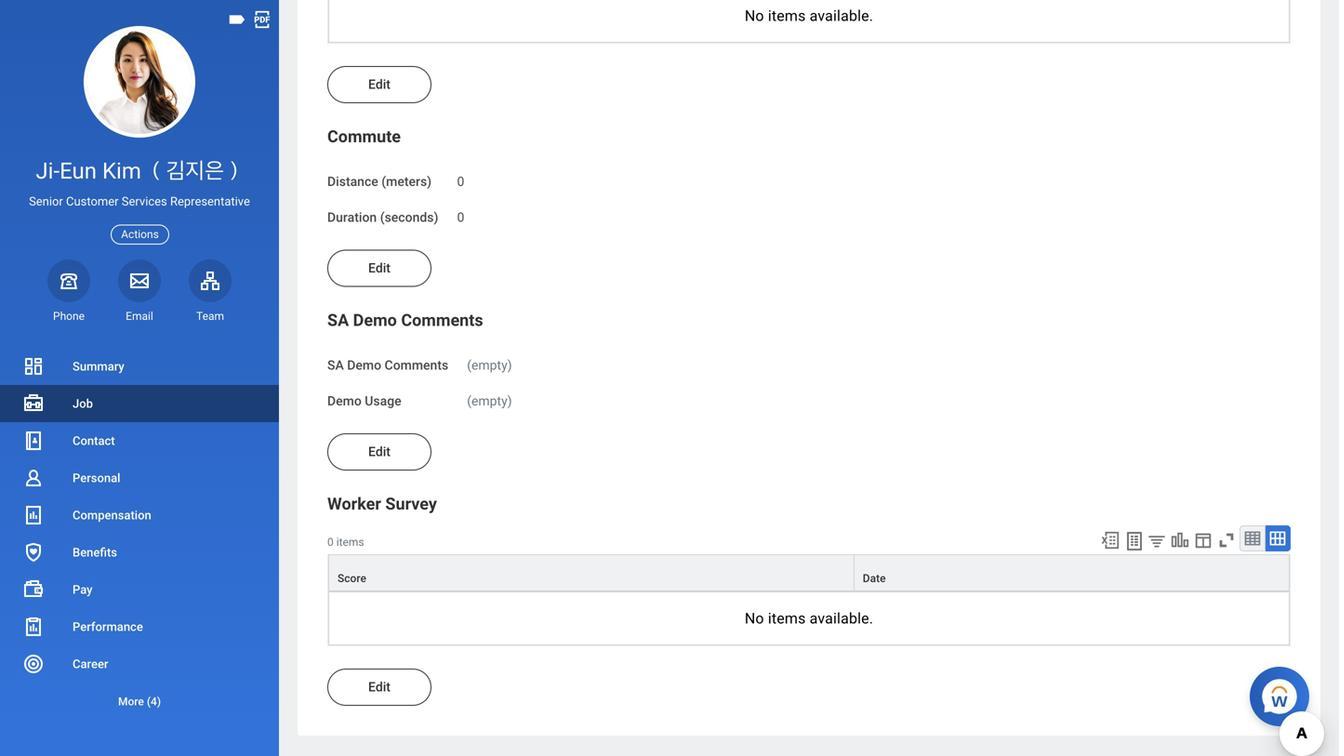 Task type: describe. For each thing, give the bounding box(es) containing it.
sa demo comments button
[[327, 311, 483, 330]]

view worker - expand/collapse chart image
[[1170, 530, 1190, 550]]

date button
[[854, 555, 1289, 591]]

senior
[[29, 195, 63, 208]]

benefits image
[[22, 541, 45, 564]]

2 sa demo comments from the top
[[327, 357, 448, 373]]

actions button
[[111, 225, 169, 244]]

0 vertical spatial demo
[[353, 311, 397, 330]]

worker
[[327, 494, 381, 514]]

fullscreen image
[[1216, 530, 1237, 550]]

0 for distance (meters)
[[457, 174, 464, 189]]

services
[[122, 195, 167, 208]]

team link
[[189, 259, 232, 324]]

worker survey
[[327, 494, 437, 514]]

(empty) for demo usage
[[467, 394, 512, 409]]

1 no from the top
[[745, 7, 764, 25]]

compensation
[[73, 508, 151, 522]]

worker survey button
[[327, 494, 437, 514]]

career
[[73, 657, 108, 671]]

duration (seconds) element
[[457, 199, 464, 226]]

(empty) for sa demo comments
[[467, 357, 512, 373]]

tag image
[[227, 9, 247, 30]]

score
[[338, 572, 366, 585]]

representative
[[170, 195, 250, 208]]

usage
[[365, 394, 401, 409]]

demo usage
[[327, 394, 401, 409]]

0 items
[[327, 536, 364, 549]]

summary image
[[22, 355, 45, 378]]

performance
[[73, 620, 143, 634]]

1 vertical spatial items
[[336, 536, 364, 549]]

navigation pane region
[[0, 0, 279, 756]]

commute group
[[327, 125, 1291, 227]]

email
[[126, 310, 153, 323]]

customer
[[66, 195, 119, 208]]

distance (meters)
[[327, 174, 432, 189]]

click to view/edit grid preferences image
[[1193, 530, 1214, 550]]

toolbar inside worker survey group
[[1092, 525, 1291, 554]]

2 vertical spatial items
[[768, 610, 806, 627]]

team
[[196, 310, 224, 323]]

personal link
[[0, 459, 279, 497]]

0 inside worker survey group
[[327, 536, 334, 549]]

contact
[[73, 434, 115, 448]]

2 edit from the top
[[368, 260, 391, 276]]

team ji-eun kim （김지은） element
[[189, 309, 232, 324]]

job
[[73, 397, 93, 411]]

workday assistant region
[[1250, 659, 1317, 726]]

compensation link
[[0, 497, 279, 534]]

benefits
[[73, 545, 117, 559]]

summary link
[[0, 348, 279, 385]]

1 sa demo comments from the top
[[327, 311, 483, 330]]

benefits link
[[0, 534, 279, 571]]

2 sa from the top
[[327, 357, 344, 373]]

select to filter grid data image
[[1147, 531, 1167, 550]]

phone button
[[47, 259, 90, 324]]

(seconds)
[[380, 210, 438, 225]]

pay image
[[22, 578, 45, 601]]

email ji-eun kim （김지은） element
[[118, 309, 161, 324]]

view printable version (pdf) image
[[252, 9, 272, 30]]

1 sa from the top
[[327, 311, 349, 330]]

survey
[[385, 494, 437, 514]]

1 edit button from the top
[[327, 66, 431, 103]]

1 vertical spatial demo
[[347, 357, 381, 373]]

0 for duration (seconds)
[[457, 210, 464, 225]]

duration
[[327, 210, 377, 225]]

commute button
[[327, 127, 401, 146]]

personal image
[[22, 467, 45, 489]]

senior customer services representative
[[29, 195, 250, 208]]

no inside worker survey group
[[745, 610, 764, 627]]

more
[[118, 695, 144, 708]]

more (4) button
[[0, 690, 279, 713]]

2 edit button from the top
[[327, 250, 431, 287]]

email button
[[118, 259, 161, 324]]

no items available. inside worker survey group
[[745, 610, 873, 627]]



Task type: locate. For each thing, give the bounding box(es) containing it.
export to excel image
[[1100, 530, 1121, 550]]

table image
[[1243, 529, 1262, 548]]

1 vertical spatial (empty)
[[467, 394, 512, 409]]

0 vertical spatial available.
[[810, 7, 873, 25]]

2 no items available. from the top
[[745, 610, 873, 627]]

actions
[[121, 228, 159, 241]]

4 edit from the top
[[368, 679, 391, 695]]

ji-
[[36, 158, 60, 184]]

worker survey group
[[327, 493, 1291, 646]]

0
[[457, 174, 464, 189], [457, 210, 464, 225], [327, 536, 334, 549]]

(meters)
[[382, 174, 432, 189]]

career image
[[22, 653, 45, 675]]

ji-eun kim （김지은）
[[36, 158, 243, 184]]

row containing score
[[328, 554, 1290, 591]]

score button
[[329, 555, 853, 591]]

distance (meters) element
[[457, 163, 464, 190]]

job link
[[0, 385, 279, 422]]

edit
[[368, 77, 391, 92], [368, 260, 391, 276], [368, 444, 391, 459], [368, 679, 391, 695]]

1 no items available. from the top
[[745, 7, 873, 25]]

3 edit from the top
[[368, 444, 391, 459]]

comments
[[401, 311, 483, 330], [385, 357, 448, 373]]

1 vertical spatial comments
[[385, 357, 448, 373]]

contact link
[[0, 422, 279, 459]]

sa demo comments
[[327, 311, 483, 330], [327, 357, 448, 373]]

no items available.
[[745, 7, 873, 25], [745, 610, 873, 627]]

0 vertical spatial items
[[768, 7, 806, 25]]

2 available. from the top
[[810, 610, 873, 627]]

edit button
[[327, 66, 431, 103], [327, 250, 431, 287], [327, 433, 431, 471], [327, 669, 431, 706]]

1 edit from the top
[[368, 77, 391, 92]]

available. inside worker survey group
[[810, 610, 873, 627]]

0 up duration (seconds) element
[[457, 174, 464, 189]]

distance
[[327, 174, 378, 189]]

2 vertical spatial demo
[[327, 394, 362, 409]]

expand table image
[[1268, 529, 1287, 548]]

demo
[[353, 311, 397, 330], [347, 357, 381, 373], [327, 394, 362, 409]]

toolbar
[[1092, 525, 1291, 554]]

1 vertical spatial sa demo comments
[[327, 357, 448, 373]]

career link
[[0, 645, 279, 683]]

0 vertical spatial 0
[[457, 174, 464, 189]]

0 vertical spatial sa demo comments
[[327, 311, 483, 330]]

pay link
[[0, 571, 279, 608]]

date
[[863, 572, 886, 585]]

job image
[[22, 392, 45, 415]]

row
[[328, 554, 1290, 591]]

no
[[745, 7, 764, 25], [745, 610, 764, 627]]

0 vertical spatial comments
[[401, 311, 483, 330]]

contact image
[[22, 430, 45, 452]]

mail image
[[128, 269, 151, 292]]

1 vertical spatial available.
[[810, 610, 873, 627]]

summary
[[73, 359, 124, 373]]

performance link
[[0, 608, 279, 645]]

0 vertical spatial sa
[[327, 311, 349, 330]]

0 down worker
[[327, 536, 334, 549]]

2 vertical spatial 0
[[327, 536, 334, 549]]

list
[[0, 348, 279, 720]]

0 vertical spatial (empty)
[[467, 357, 512, 373]]

1 vertical spatial 0
[[457, 210, 464, 225]]

row inside worker survey group
[[328, 554, 1290, 591]]

pay
[[73, 583, 93, 597]]

demo up the demo usage
[[347, 357, 381, 373]]

more (4)
[[118, 695, 161, 708]]

（김지은）
[[147, 158, 243, 184]]

1 available. from the top
[[810, 7, 873, 25]]

(4)
[[147, 695, 161, 708]]

personal
[[73, 471, 120, 485]]

demo left usage
[[327, 394, 362, 409]]

performance image
[[22, 616, 45, 638]]

export to worksheets image
[[1123, 530, 1146, 552]]

4 edit button from the top
[[327, 669, 431, 706]]

items
[[768, 7, 806, 25], [336, 536, 364, 549], [768, 610, 806, 627]]

1 vertical spatial sa
[[327, 357, 344, 373]]

more (4) button
[[0, 683, 279, 720]]

phone ji-eun kim （김지은） element
[[47, 309, 90, 324]]

duration (seconds)
[[327, 210, 438, 225]]

1 vertical spatial no
[[745, 610, 764, 627]]

compensation image
[[22, 504, 45, 526]]

0 down distance (meters) element
[[457, 210, 464, 225]]

1 vertical spatial no items available.
[[745, 610, 873, 627]]

commute
[[327, 127, 401, 146]]

2 no from the top
[[745, 610, 764, 627]]

demo up usage
[[353, 311, 397, 330]]

2 (empty) from the top
[[467, 394, 512, 409]]

3 edit button from the top
[[327, 433, 431, 471]]

sa
[[327, 311, 349, 330], [327, 357, 344, 373]]

sa demo comments group
[[327, 309, 1291, 411]]

(empty)
[[467, 357, 512, 373], [467, 394, 512, 409]]

available.
[[810, 7, 873, 25], [810, 610, 873, 627]]

phone image
[[56, 269, 82, 292]]

kim
[[102, 158, 141, 184]]

view team image
[[199, 269, 221, 292]]

phone
[[53, 310, 85, 323]]

1 (empty) from the top
[[467, 357, 512, 373]]

0 vertical spatial no
[[745, 7, 764, 25]]

list containing summary
[[0, 348, 279, 720]]

eun
[[60, 158, 97, 184]]

0 vertical spatial no items available.
[[745, 7, 873, 25]]



Task type: vqa. For each thing, say whether or not it's contained in the screenshot.
chevron right icon in Org Charts link
no



